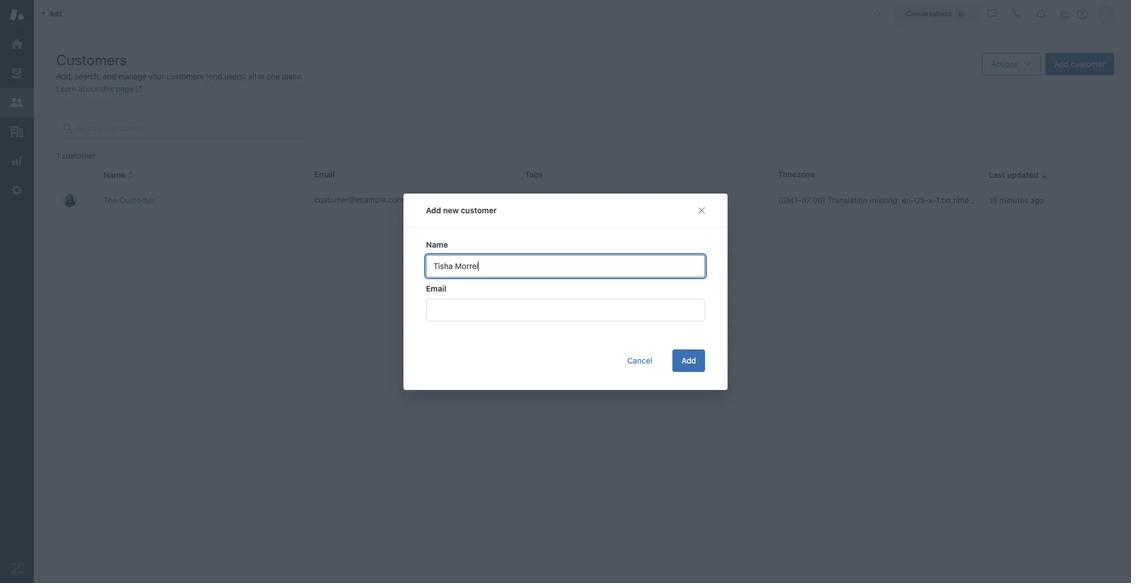 Task type: locate. For each thing, give the bounding box(es) containing it.
2 vertical spatial customer
[[461, 205, 497, 215]]

learn
[[56, 84, 76, 93]]

add for customer
[[1055, 59, 1069, 69]]

1 vertical spatial add
[[426, 205, 441, 215]]

2 horizontal spatial add
[[1055, 59, 1069, 69]]

18
[[989, 195, 998, 205]]

name down new
[[426, 239, 448, 249]]

customers
[[166, 71, 204, 81]]

learn about this page link
[[56, 84, 142, 93]]

1 vertical spatial customer
[[62, 151, 95, 160]]

customer
[[120, 195, 155, 205]]

add right cancel
[[682, 355, 696, 365]]

add new customer
[[426, 205, 497, 215]]

customers
[[56, 51, 127, 68]]

0 horizontal spatial customer
[[62, 151, 95, 160]]

the customer
[[104, 195, 155, 205]]

(opens in a new tab) image
[[134, 86, 142, 92]]

one
[[267, 71, 280, 81]]

zendesk support image
[[10, 7, 24, 22]]

name button
[[104, 170, 135, 180]]

customers add, search, and manage your customers (end users) all in one place.
[[56, 51, 303, 81]]

Email field
[[426, 299, 705, 321]]

place.
[[282, 71, 303, 81]]

customer right 1
[[62, 151, 95, 160]]

customer inside button
[[1071, 59, 1105, 69]]

0 vertical spatial customer
[[1071, 59, 1105, 69]]

missing:
[[870, 195, 900, 205]]

main element
[[0, 0, 34, 583]]

0 vertical spatial name
[[104, 170, 126, 180]]

about
[[78, 84, 99, 93]]

get help image
[[1077, 9, 1087, 19]]

(gmt-
[[778, 195, 802, 205]]

close modal image
[[697, 206, 706, 215]]

add,
[[56, 71, 73, 81]]

0 horizontal spatial add
[[426, 205, 441, 215]]

last updated button
[[989, 170, 1048, 180]]

all
[[248, 71, 256, 81]]

ago
[[1031, 195, 1044, 205]]

minutes
[[1000, 195, 1029, 205]]

search,
[[75, 71, 101, 81]]

zendesk image
[[10, 561, 24, 576]]

and
[[103, 71, 116, 81]]

translation
[[828, 195, 868, 205]]

2 vertical spatial add
[[682, 355, 696, 365]]

1 horizontal spatial name
[[426, 239, 448, 249]]

(gmt-07:00) translation missing: en-us-x-1.txt.timezone.america_los_angeles
[[778, 195, 1066, 205]]

customer down get help icon on the top right of the page
[[1071, 59, 1105, 69]]

add left new
[[426, 205, 441, 215]]

users)
[[224, 71, 246, 81]]

in
[[258, 71, 265, 81]]

1
[[56, 151, 60, 160]]

add down zendesk products image
[[1055, 59, 1069, 69]]

manage
[[118, 71, 147, 81]]

name up the
[[104, 170, 126, 180]]

name
[[104, 170, 126, 180], [426, 239, 448, 249]]

2 horizontal spatial customer
[[1071, 59, 1105, 69]]

1 horizontal spatial customer
[[461, 205, 497, 215]]

customer@example.com
[[314, 195, 404, 205]]

add for new
[[426, 205, 441, 215]]

1 vertical spatial name
[[426, 239, 448, 249]]

get started image
[[10, 37, 24, 51]]

0 horizontal spatial name
[[104, 170, 126, 180]]

add
[[1055, 59, 1069, 69], [426, 205, 441, 215], [682, 355, 696, 365]]

last
[[989, 170, 1005, 180]]

the customer link
[[104, 195, 155, 205]]

0 vertical spatial add
[[1055, 59, 1069, 69]]

customer right new
[[461, 205, 497, 215]]

updated
[[1007, 170, 1039, 180]]

customer for 1 customer
[[62, 151, 95, 160]]

customer
[[1071, 59, 1105, 69], [62, 151, 95, 160], [461, 205, 497, 215]]

this
[[101, 84, 114, 93]]

cancel button
[[618, 349, 661, 372]]



Task type: describe. For each thing, give the bounding box(es) containing it.
add customer button
[[1046, 53, 1114, 75]]

add button
[[673, 349, 705, 372]]

en-
[[902, 195, 915, 205]]

07:00)
[[802, 195, 826, 205]]

name inside the 'add new customer' dialog
[[426, 239, 448, 249]]

reporting image
[[10, 154, 24, 168]]

zendesk products image
[[1060, 11, 1068, 19]]

admin image
[[10, 183, 24, 198]]

18 minutes ago
[[989, 195, 1044, 205]]

(end
[[206, 71, 222, 81]]

cancel
[[627, 355, 652, 365]]

email
[[426, 283, 447, 293]]

customer for add customer
[[1071, 59, 1105, 69]]

1 customer
[[56, 151, 95, 160]]

customer inside dialog
[[461, 205, 497, 215]]

conversations button
[[894, 5, 978, 23]]

1.txt.timezone.america_los_angeles
[[936, 195, 1066, 205]]

us-
[[915, 195, 929, 205]]

Search customers field
[[77, 123, 302, 133]]

new
[[443, 205, 459, 215]]

unverified email image
[[410, 196, 419, 205]]

add customer
[[1055, 59, 1105, 69]]

name inside button
[[104, 170, 126, 180]]

1 horizontal spatial add
[[682, 355, 696, 365]]

x-
[[929, 195, 936, 205]]

your
[[149, 71, 164, 81]]

add new customer dialog
[[404, 193, 728, 390]]

Name field
[[426, 255, 705, 277]]

views image
[[10, 66, 24, 80]]

page
[[116, 84, 134, 93]]

the
[[104, 195, 117, 205]]

learn about this page
[[56, 84, 134, 93]]

conversations
[[907, 9, 952, 18]]

organizations image
[[10, 124, 24, 139]]

last updated
[[989, 170, 1039, 180]]

-
[[525, 194, 529, 204]]

customers image
[[10, 95, 24, 110]]



Task type: vqa. For each thing, say whether or not it's contained in the screenshot.
top customer
yes



